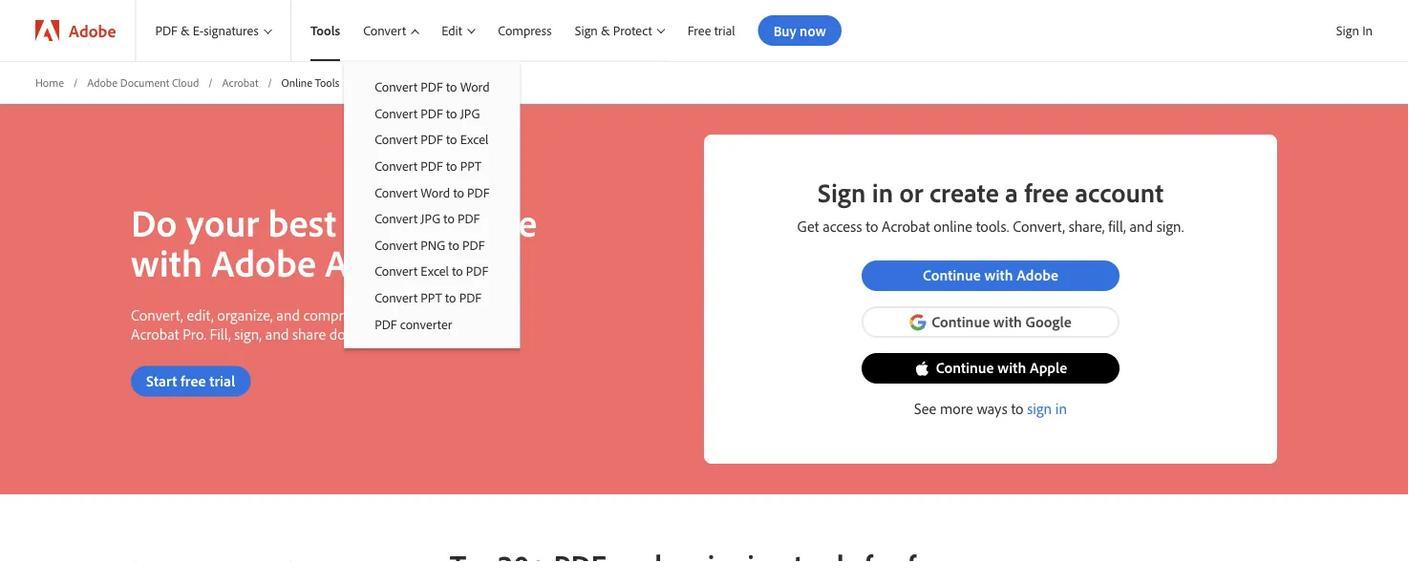 Task type: describe. For each thing, give the bounding box(es) containing it.
0 vertical spatial tools
[[311, 22, 340, 39]]

sign for &
[[575, 22, 598, 38]]

pdf & e-signatures button
[[136, 0, 291, 61]]

to left sign at right bottom
[[1012, 399, 1024, 418]]

convert pdf to word
[[375, 78, 490, 95]]

1 vertical spatial free
[[181, 371, 206, 390]]

home
[[35, 75, 64, 89]]

pdf down convert pdf to jpg 'link'
[[421, 131, 443, 148]]

or
[[900, 175, 924, 209]]

document
[[120, 75, 169, 89]]

convert for convert pdf to jpg
[[375, 105, 418, 121]]

adobe link
[[16, 0, 135, 61]]

convert for convert jpg to pdf
[[375, 210, 418, 227]]

convert, edit, organize, and compress pdf files with adobe acrobat pro. fill, sign, and share documents too.
[[131, 305, 495, 343]]

converter
[[400, 316, 452, 332]]

1 horizontal spatial excel
[[460, 131, 489, 148]]

1 horizontal spatial ppt
[[460, 157, 482, 174]]

online
[[282, 75, 313, 89]]

work
[[345, 198, 427, 246]]

convert, inside sign in or create a free account get access to acrobat online tools. convert, share, fill, and sign.
[[1013, 217, 1066, 236]]

pdf converter link
[[344, 311, 520, 337]]

do your best work online with adobe acrobat
[[131, 198, 537, 286]]

convert, inside convert, edit, organize, and compress pdf files with adobe acrobat pro. fill, sign, and share documents too.
[[131, 305, 183, 324]]

convert word to pdf link
[[344, 179, 520, 205]]

e-
[[193, 22, 204, 39]]

compress
[[303, 305, 363, 324]]

free inside sign in or create a free account get access to acrobat online tools. convert, share, fill, and sign.
[[1025, 175, 1069, 209]]

best
[[268, 198, 336, 246]]

adobe inside convert, edit, organize, and compress pdf files with adobe acrobat pro. fill, sign, and share documents too.
[[455, 305, 495, 324]]

sign for in
[[818, 175, 866, 209]]

convert pdf to ppt link
[[344, 153, 520, 179]]

continue with apple link
[[862, 353, 1120, 384]]

to for convert pdf to ppt
[[446, 157, 457, 174]]

online inside sign in or create a free account get access to acrobat online tools. convert, share, fill, and sign.
[[934, 217, 973, 236]]

edit,
[[187, 305, 214, 324]]

to for convert png to pdf
[[449, 237, 460, 253]]

sign & protect
[[575, 22, 652, 38]]

convert png to pdf
[[375, 237, 485, 253]]

cloud
[[172, 75, 199, 89]]

pdf down the convert excel to pdf link
[[459, 289, 482, 306]]

pdf down convert word to pdf link
[[458, 210, 480, 227]]

documents
[[330, 324, 399, 343]]

more
[[941, 399, 974, 418]]

convert jpg to pdf
[[375, 210, 480, 227]]

edit
[[442, 22, 463, 38]]

convert pdf to jpg link
[[344, 100, 520, 126]]

convert for convert excel to pdf
[[375, 263, 418, 280]]

online inside do your best work online with adobe acrobat
[[436, 198, 537, 246]]

pdf inside convert, edit, organize, and compress pdf files with adobe acrobat pro. fill, sign, and share documents too.
[[367, 305, 392, 324]]

adobe inside do your best work online with adobe acrobat
[[211, 238, 316, 286]]

access
[[823, 217, 863, 236]]

too.
[[403, 324, 426, 343]]

& for pdf
[[181, 22, 190, 39]]

see more ways to sign in
[[915, 399, 1068, 418]]

adobe up google
[[1017, 266, 1059, 285]]

online tools
[[282, 75, 340, 89]]

fill,
[[1109, 217, 1127, 236]]

pdf down convert pdf to ppt link
[[467, 184, 490, 201]]

to for convert pdf to jpg
[[446, 105, 457, 121]]

continue for continue with google
[[932, 312, 990, 331]]

free trial link
[[669, 0, 739, 61]]

adobe left document at the left of the page
[[87, 75, 118, 89]]

sign in link
[[1028, 399, 1068, 418]]

pdf left too.
[[375, 316, 397, 332]]

protect
[[613, 22, 652, 38]]

pdf up convert pdf to jpg 'link'
[[421, 78, 443, 95]]

adobe up adobe document cloud
[[69, 20, 116, 41]]

convert pdf to word link
[[344, 74, 520, 100]]

start
[[146, 371, 177, 390]]

adobe document cloud link
[[87, 75, 199, 91]]

acrobat inside sign in or create a free account get access to acrobat online tools. convert, share, fill, and sign.
[[882, 217, 931, 236]]

pdf inside 'link'
[[421, 105, 443, 121]]

compress link
[[479, 0, 556, 61]]

continue with google
[[932, 312, 1072, 331]]

ways
[[977, 399, 1008, 418]]

continue with adobe link
[[862, 261, 1120, 291]]

png
[[421, 237, 445, 253]]

convert ppt to pdf link
[[344, 285, 520, 311]]

continue with adobe
[[923, 266, 1059, 285]]

convert word to pdf
[[375, 184, 490, 201]]

signatures
[[204, 22, 259, 39]]

in inside sign in or create a free account get access to acrobat online tools. convert, share, fill, and sign.
[[872, 175, 894, 209]]

1 horizontal spatial trial
[[715, 22, 736, 39]]

to for convert excel to pdf
[[452, 263, 463, 280]]

continue with apple
[[936, 358, 1068, 377]]

home link
[[35, 75, 64, 91]]

pro.
[[183, 324, 206, 343]]

sign & protect button
[[556, 0, 669, 61]]

and right organize, on the bottom of page
[[277, 305, 300, 324]]



Task type: locate. For each thing, give the bounding box(es) containing it.
0 horizontal spatial free
[[181, 371, 206, 390]]

share,
[[1069, 217, 1105, 236]]

tools.
[[977, 217, 1010, 236]]

1 horizontal spatial online
[[934, 217, 973, 236]]

to for convert pdf to excel
[[446, 131, 457, 148]]

jpg down convert word to pdf link
[[421, 210, 441, 227]]

to down convert pdf to jpg 'link'
[[446, 131, 457, 148]]

pdf down the convert pdf to word link
[[421, 105, 443, 121]]

0 vertical spatial word
[[460, 78, 490, 95]]

0 horizontal spatial ppt
[[421, 289, 442, 306]]

2 vertical spatial continue
[[936, 358, 995, 377]]

1 vertical spatial tools
[[315, 75, 340, 89]]

ppt down convert pdf to excel link
[[460, 157, 482, 174]]

0 vertical spatial ppt
[[460, 157, 482, 174]]

0 horizontal spatial word
[[421, 184, 450, 201]]

0 vertical spatial convert,
[[1013, 217, 1066, 236]]

convert inside convert pdf to ppt link
[[375, 157, 418, 174]]

convert down convert pdf to jpg
[[375, 131, 418, 148]]

fill,
[[210, 324, 231, 343]]

convert up convert pdf to excel
[[375, 105, 418, 121]]

convert inside convert pdf to jpg 'link'
[[375, 105, 418, 121]]

sign in or create a free account get access to acrobat online tools. convert, share, fill, and sign.
[[798, 175, 1185, 236]]

google
[[1026, 312, 1072, 331]]

convert inside convert dropdown button
[[363, 22, 406, 38]]

convert for convert pdf to word
[[375, 78, 418, 95]]

0 vertical spatial trial
[[715, 22, 736, 39]]

excel down convert pdf to jpg 'link'
[[460, 131, 489, 148]]

to right access
[[866, 217, 879, 236]]

1 horizontal spatial convert,
[[1013, 217, 1066, 236]]

start free trial
[[146, 371, 235, 390]]

to down the convert pdf to word link
[[446, 105, 457, 121]]

jpg down the convert pdf to word link
[[460, 105, 480, 121]]

sign.
[[1157, 217, 1185, 236]]

to for convert ppt to pdf
[[445, 289, 456, 306]]

pdf down convert png to pdf link
[[466, 263, 489, 280]]

group
[[344, 61, 520, 349]]

0 horizontal spatial convert,
[[131, 305, 183, 324]]

convert left edit dropdown button
[[363, 22, 406, 38]]

1 vertical spatial convert,
[[131, 305, 183, 324]]

free
[[1025, 175, 1069, 209], [181, 371, 206, 390]]

get
[[798, 217, 820, 236]]

0 horizontal spatial online
[[436, 198, 537, 246]]

0 vertical spatial excel
[[460, 131, 489, 148]]

sign
[[1028, 399, 1052, 418]]

1 vertical spatial in
[[1056, 399, 1068, 418]]

convert for convert pdf to excel
[[375, 131, 418, 148]]

1 vertical spatial jpg
[[421, 210, 441, 227]]

continue with google link
[[862, 307, 1120, 338]]

start free trial link
[[131, 366, 251, 397]]

0 horizontal spatial excel
[[421, 263, 449, 280]]

tools right online
[[315, 75, 340, 89]]

trial right free
[[715, 22, 736, 39]]

2 horizontal spatial sign
[[1337, 22, 1360, 39]]

ppt
[[460, 157, 482, 174], [421, 289, 442, 306]]

convert pdf to ppt
[[375, 157, 482, 174]]

convert pdf to excel link
[[344, 126, 520, 153]]

convert, down a
[[1013, 217, 1066, 236]]

group containing convert pdf to word
[[344, 61, 520, 349]]

1 horizontal spatial sign
[[818, 175, 866, 209]]

tools link
[[292, 0, 344, 61]]

in left the or
[[872, 175, 894, 209]]

see
[[915, 399, 937, 418]]

convert ppt to pdf
[[375, 289, 482, 306]]

acrobat link
[[222, 75, 258, 91]]

organize,
[[217, 305, 273, 324]]

with inside 'continue with google' link
[[994, 312, 1023, 331]]

convert up convert pdf to jpg
[[375, 78, 418, 95]]

pdf left the files at the left of page
[[367, 305, 392, 324]]

convert button
[[344, 0, 423, 61]]

files
[[396, 305, 420, 324]]

pdf down convert pdf to excel link
[[421, 157, 443, 174]]

continue up more
[[936, 358, 995, 377]]

free right a
[[1025, 175, 1069, 209]]

1 vertical spatial continue
[[932, 312, 990, 331]]

convert,
[[1013, 217, 1066, 236], [131, 305, 183, 324]]

0 horizontal spatial trial
[[210, 371, 235, 390]]

&
[[601, 22, 610, 38], [181, 22, 190, 39]]

1 vertical spatial trial
[[210, 371, 235, 390]]

convert up convert ppt to pdf
[[375, 263, 418, 280]]

and
[[1130, 217, 1154, 236], [277, 305, 300, 324], [266, 324, 289, 343]]

excel down png
[[421, 263, 449, 280]]

share
[[292, 324, 326, 343]]

1 horizontal spatial jpg
[[460, 105, 480, 121]]

sign in button
[[1333, 14, 1377, 47]]

to up png
[[444, 210, 455, 227]]

to down convert pdf to excel link
[[446, 157, 457, 174]]

convert
[[363, 22, 406, 38], [375, 78, 418, 95], [375, 105, 418, 121], [375, 131, 418, 148], [375, 157, 418, 174], [375, 184, 418, 201], [375, 210, 418, 227], [375, 237, 418, 253], [375, 263, 418, 280], [375, 289, 418, 306]]

sign up access
[[818, 175, 866, 209]]

with inside continue with adobe link
[[985, 266, 1014, 285]]

convert up convert png to pdf
[[375, 210, 418, 227]]

to for convert jpg to pdf
[[444, 210, 455, 227]]

convert pdf to excel
[[375, 131, 489, 148]]

& inside dropdown button
[[601, 22, 610, 38]]

convert for convert
[[363, 22, 406, 38]]

convert left png
[[375, 237, 418, 253]]

and inside sign in or create a free account get access to acrobat online tools. convert, share, fill, and sign.
[[1130, 217, 1154, 236]]

1 vertical spatial ppt
[[421, 289, 442, 306]]

convert for convert word to pdf
[[375, 184, 418, 201]]

0 horizontal spatial in
[[872, 175, 894, 209]]

sign,
[[234, 324, 262, 343]]

to inside sign in or create a free account get access to acrobat online tools. convert, share, fill, and sign.
[[866, 217, 879, 236]]

with inside do your best work online with adobe acrobat
[[131, 238, 203, 286]]

online
[[436, 198, 537, 246], [934, 217, 973, 236]]

jpg
[[460, 105, 480, 121], [421, 210, 441, 227]]

excel
[[460, 131, 489, 148], [421, 263, 449, 280]]

adobe
[[69, 20, 116, 41], [87, 75, 118, 89], [211, 238, 316, 286], [1017, 266, 1059, 285], [455, 305, 495, 324]]

edit button
[[423, 0, 479, 61]]

with for continue with adobe
[[985, 266, 1014, 285]]

sign
[[575, 22, 598, 38], [1337, 22, 1360, 39], [818, 175, 866, 209]]

do
[[131, 198, 177, 246]]

adobe document cloud
[[87, 75, 199, 89]]

free right start
[[181, 371, 206, 390]]

pdf left e-
[[155, 22, 178, 39]]

convert inside convert pdf to excel link
[[375, 131, 418, 148]]

& inside dropdown button
[[181, 22, 190, 39]]

apple
[[1030, 358, 1068, 377]]

sign for in
[[1337, 22, 1360, 39]]

ppt down the convert excel to pdf link
[[421, 289, 442, 306]]

continue
[[923, 266, 981, 285], [932, 312, 990, 331], [936, 358, 995, 377]]

pdf
[[155, 22, 178, 39], [421, 78, 443, 95], [421, 105, 443, 121], [421, 131, 443, 148], [421, 157, 443, 174], [467, 184, 490, 201], [458, 210, 480, 227], [463, 237, 485, 253], [466, 263, 489, 280], [459, 289, 482, 306], [367, 305, 392, 324], [375, 316, 397, 332]]

convert, left edit,
[[131, 305, 183, 324]]

compress
[[498, 22, 552, 38]]

1 horizontal spatial &
[[601, 22, 610, 38]]

& left the protect on the top left of page
[[601, 22, 610, 38]]

sign inside sign in or create a free account get access to acrobat online tools. convert, share, fill, and sign.
[[818, 175, 866, 209]]

to down the convert excel to pdf link
[[445, 289, 456, 306]]

convert excel to pdf
[[375, 263, 489, 280]]

sign inside dropdown button
[[575, 22, 598, 38]]

convert pdf to jpg
[[375, 105, 480, 121]]

tools
[[311, 22, 340, 39], [315, 75, 340, 89]]

create
[[930, 175, 999, 209]]

convert up convert jpg to pdf
[[375, 184, 418, 201]]

convert inside convert png to pdf link
[[375, 237, 418, 253]]

in right sign at right bottom
[[1056, 399, 1068, 418]]

trial down fill,
[[210, 371, 235, 390]]

acrobat inside do your best work online with adobe acrobat
[[325, 238, 451, 286]]

convert excel to pdf link
[[344, 258, 520, 285]]

to down convert pdf to ppt link
[[453, 184, 464, 201]]

jpg inside 'link'
[[460, 105, 480, 121]]

continue for continue with apple
[[936, 358, 995, 377]]

1 horizontal spatial free
[[1025, 175, 1069, 209]]

word up convert pdf to jpg 'link'
[[460, 78, 490, 95]]

to up convert pdf to jpg 'link'
[[446, 78, 457, 95]]

account
[[1076, 175, 1164, 209]]

convert inside convert jpg to pdf link
[[375, 210, 418, 227]]

with for continue with google
[[994, 312, 1023, 331]]

pdf right png
[[463, 237, 485, 253]]

convert inside convert word to pdf link
[[375, 184, 418, 201]]

convert jpg to pdf link
[[344, 205, 520, 232]]

free trial
[[688, 22, 736, 39]]

with inside continue with apple link
[[998, 358, 1027, 377]]

convert for convert png to pdf
[[375, 237, 418, 253]]

1 horizontal spatial in
[[1056, 399, 1068, 418]]

a
[[1006, 175, 1019, 209]]

word down convert pdf to ppt link
[[421, 184, 450, 201]]

and right sign,
[[266, 324, 289, 343]]

convert down convert pdf to excel
[[375, 157, 418, 174]]

continue down continue with adobe link
[[932, 312, 990, 331]]

sign left the protect on the top left of page
[[575, 22, 598, 38]]

to down convert png to pdf link
[[452, 263, 463, 280]]

pdf & e-signatures
[[155, 22, 259, 39]]

1 horizontal spatial word
[[460, 78, 490, 95]]

your
[[186, 198, 259, 246]]

to
[[446, 78, 457, 95], [446, 105, 457, 121], [446, 131, 457, 148], [446, 157, 457, 174], [453, 184, 464, 201], [444, 210, 455, 227], [866, 217, 879, 236], [449, 237, 460, 253], [452, 263, 463, 280], [445, 289, 456, 306], [1012, 399, 1024, 418]]

0 vertical spatial in
[[872, 175, 894, 209]]

to inside 'link'
[[446, 105, 457, 121]]

0 horizontal spatial sign
[[575, 22, 598, 38]]

1 vertical spatial excel
[[421, 263, 449, 280]]

adobe right "converter"
[[455, 305, 495, 324]]

& for sign
[[601, 22, 610, 38]]

pdf converter
[[375, 316, 452, 332]]

convert for convert pdf to ppt
[[375, 157, 418, 174]]

0 horizontal spatial &
[[181, 22, 190, 39]]

& left e-
[[181, 22, 190, 39]]

pdf inside dropdown button
[[155, 22, 178, 39]]

sign in
[[1337, 22, 1373, 39]]

continue up 'continue with google' link
[[923, 266, 981, 285]]

convert inside convert ppt to pdf link
[[375, 289, 418, 306]]

free
[[688, 22, 712, 39]]

convert for convert ppt to pdf
[[375, 289, 418, 306]]

tools up online tools
[[311, 22, 340, 39]]

with inside convert, edit, organize, and compress pdf files with adobe acrobat pro. fill, sign, and share documents too.
[[424, 305, 451, 324]]

adobe up organize, on the bottom of page
[[211, 238, 316, 286]]

and right fill,
[[1130, 217, 1154, 236]]

convert png to pdf link
[[344, 232, 520, 258]]

0 vertical spatial free
[[1025, 175, 1069, 209]]

with for continue with apple
[[998, 358, 1027, 377]]

0 vertical spatial jpg
[[460, 105, 480, 121]]

acrobat inside convert, edit, organize, and compress pdf files with adobe acrobat pro. fill, sign, and share documents too.
[[131, 324, 179, 343]]

to for convert pdf to word
[[446, 78, 457, 95]]

0 vertical spatial continue
[[923, 266, 981, 285]]

convert up "pdf converter"
[[375, 289, 418, 306]]

to for convert word to pdf
[[453, 184, 464, 201]]

word
[[460, 78, 490, 95], [421, 184, 450, 201]]

sign inside button
[[1337, 22, 1360, 39]]

0 horizontal spatial jpg
[[421, 210, 441, 227]]

1 vertical spatial word
[[421, 184, 450, 201]]

continue for continue with adobe
[[923, 266, 981, 285]]

to right png
[[449, 237, 460, 253]]

in
[[1363, 22, 1373, 39]]

sign left in
[[1337, 22, 1360, 39]]



Task type: vqa. For each thing, say whether or not it's contained in the screenshot.
Sign in 'button'
yes



